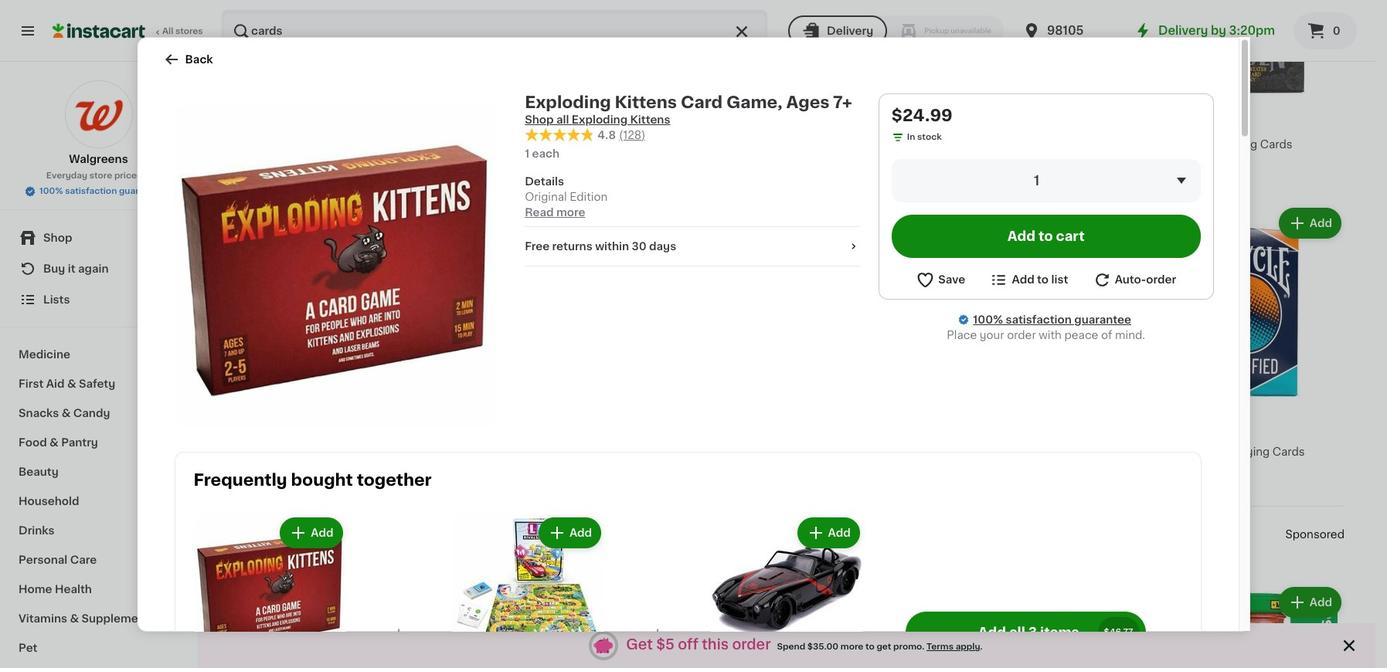 Task type: describe. For each thing, give the bounding box(es) containing it.
x for white
[[970, 139, 976, 150]]

$3.79 element
[[682, 117, 895, 137]]

1 horizontal spatial guarantee
[[1074, 314, 1131, 325]]

30
[[632, 241, 646, 252]]

3:20pm
[[1229, 25, 1275, 36]]

0 button
[[1294, 12, 1357, 49]]

& right "aid"
[[67, 379, 76, 389]]

snacks & candy link
[[9, 399, 188, 428]]

100% inside button
[[39, 187, 63, 196]]

cards inside the bicycle clear playing cards button
[[1024, 446, 1057, 457]]

game, for exploding kittens card game, ages 7+
[[584, 446, 620, 457]]

exploding for exploding kittens card game, ages 7+
[[457, 446, 511, 457]]

auto-order button
[[1092, 270, 1176, 289]]

of
[[1101, 329, 1112, 340]]

1 horizontal spatial 100% satisfaction guarantee
[[973, 314, 1131, 325]]

index inside the wexford 3" x 5" white ruled index cards
[[1062, 139, 1092, 150]]

7+ for exploding kittens card game, ages 7+ shop all exploding kittens
[[833, 94, 852, 110]]

original
[[525, 191, 567, 202]]

wexford ruled index cards
[[232, 446, 379, 457]]

game, for exploding kittens card game, ages 7+ shop all exploding kittens
[[726, 94, 782, 110]]

1 horizontal spatial 100%
[[973, 314, 1003, 325]]

delivery by 3:20pm link
[[1134, 22, 1275, 40]]

all stores link
[[53, 9, 204, 53]]

card inside button
[[820, 446, 846, 457]]

mind.
[[1115, 329, 1145, 340]]

3" for multicolor
[[730, 139, 742, 150]]

wars
[[481, 139, 508, 150]]

playing for bicycle hidden playing cards 1 ct
[[1217, 139, 1257, 150]]

bicycle for bicycle clear playing cards
[[907, 446, 947, 457]]

nsored
[[1307, 529, 1345, 540]]

bicycle bridge size playing cards button
[[232, 0, 444, 153]]

wexford for 4
[[232, 446, 277, 457]]

first aid & safety link
[[9, 369, 188, 399]]

cards inside bicycle amplified playing cards button
[[1273, 446, 1305, 457]]

based on your recent shopping activity
[[232, 546, 451, 557]]

& for pantry
[[50, 437, 59, 448]]

first
[[19, 379, 44, 389]]

shop inside exploding kittens card game, ages 7+ shop all exploding kittens
[[525, 114, 554, 124]]

product group containing 4
[[232, 205, 444, 472]]

bicycle hidden playing cards 1 ct
[[1132, 139, 1292, 163]]

kittens for exploding kittens card game, ages 7+
[[514, 446, 552, 457]]

get
[[626, 639, 653, 653]]

98105 button
[[1022, 9, 1115, 53]]

$6.29 element
[[232, 117, 444, 137]]

wexford inside wexford 3" x 5" multicolor index cards "button"
[[682, 139, 727, 150]]

standard
[[725, 446, 774, 457]]

again
[[78, 264, 109, 274]]

100% satisfaction guarantee inside button
[[39, 187, 164, 196]]

free returns within 30 days
[[525, 241, 676, 252]]

drinks link
[[9, 516, 188, 546]]

2
[[916, 119, 926, 135]]

99 for 24
[[489, 426, 501, 435]]

buy
[[43, 264, 65, 274]]

$ 4 99
[[235, 425, 265, 442]]

beauty link
[[9, 457, 188, 487]]

ruled inside the wexford 3" x 5" white ruled index cards
[[1028, 139, 1059, 150]]

$ 2 49
[[910, 119, 940, 135]]

$24.99
[[892, 107, 953, 123]]

spend
[[777, 643, 805, 652]]

read more button
[[525, 205, 585, 220]]

98105
[[1047, 25, 1084, 36]]

delivery for delivery
[[827, 26, 873, 36]]

vitamins & supplements link
[[9, 604, 188, 634]]

exploding
[[572, 114, 628, 124]]

$8.79 element
[[1132, 117, 1345, 137]]

kittens for exploding kittens card game, ages 7+ shop all exploding kittens
[[615, 94, 677, 110]]

cards inside bicycle bridge size playing cards button
[[381, 139, 414, 150]]

white
[[993, 139, 1025, 150]]

index inside wexford 3" x 5" multicolor index cards "button"
[[826, 139, 855, 150]]

spo
[[1285, 529, 1307, 540]]

size
[[314, 139, 336, 150]]

bridge
[[275, 139, 311, 150]]

12 49
[[466, 119, 497, 135]]

days
[[649, 241, 676, 252]]

star wars playing cars deck - blue & red
[[457, 139, 656, 166]]

product group containing 24
[[457, 205, 669, 487]]

back
[[185, 53, 213, 64]]

delivery for delivery by 3:20pm
[[1158, 25, 1208, 36]]

add to list button
[[989, 270, 1068, 289]]

to for list
[[1037, 274, 1049, 285]]

free
[[525, 241, 550, 252]]

place
[[947, 329, 977, 340]]

close image
[[1340, 637, 1358, 655]]

save
[[938, 274, 965, 285]]

bicycle for bicycle amplified playing cards
[[1132, 446, 1172, 457]]

49 inside $ 2 49
[[928, 119, 940, 128]]

0
[[1333, 26, 1340, 36]]

1 horizontal spatial your
[[980, 329, 1004, 340]]

personal care
[[19, 555, 97, 566]]

$5
[[656, 639, 674, 653]]

clear
[[950, 446, 979, 457]]

(128) button
[[619, 127, 646, 142]]

guarantee inside button
[[119, 187, 164, 196]]

cart
[[1056, 230, 1085, 242]]

pantry
[[61, 437, 98, 448]]

.
[[980, 643, 983, 652]]

home health link
[[9, 575, 188, 604]]

cards inside product group
[[347, 446, 379, 457]]

1 inside bicycle hidden playing cards 1 ct
[[1132, 154, 1136, 163]]

bicycle for bicycle hidden playing cards 1 ct
[[1132, 139, 1172, 150]]

1 for 1
[[1034, 174, 1040, 186]]

promo.
[[893, 643, 924, 652]]

recent
[[314, 546, 351, 557]]

7+ for exploding kittens card game, ages 7+
[[653, 446, 665, 457]]

playing for bicycle standard playing card decks
[[777, 446, 817, 457]]

snacks
[[19, 408, 59, 419]]

home health
[[19, 584, 92, 595]]

within
[[595, 241, 629, 252]]

details original edition read more
[[525, 176, 608, 218]]

exploding kittens card game, ages 7+
[[457, 446, 665, 457]]

by
[[1211, 25, 1226, 36]]

details
[[525, 176, 564, 187]]

$ 24 99
[[460, 425, 501, 442]]

supplements
[[81, 614, 156, 624]]

first aid & safety
[[19, 379, 115, 389]]

$ for 4
[[235, 426, 241, 435]]

to for cart
[[1038, 230, 1053, 242]]

safety
[[79, 379, 115, 389]]

add to list
[[1012, 274, 1068, 285]]

1 vertical spatial order
[[1007, 329, 1036, 340]]

multicolor
[[768, 139, 823, 150]]

bicycle for bicycle bridge size playing cards
[[232, 139, 272, 150]]

with
[[1039, 329, 1062, 340]]

exploding for exploding kittens card game, ages 7+ shop all exploding kittens
[[525, 94, 611, 110]]

red
[[457, 155, 479, 166]]



Task type: vqa. For each thing, say whether or not it's contained in the screenshot.
Delivery to the right
yes



Task type: locate. For each thing, give the bounding box(es) containing it.
bicycle amplified playing cards button
[[1132, 205, 1345, 472]]

0 horizontal spatial your
[[286, 546, 312, 557]]

x
[[745, 139, 751, 150], [970, 139, 976, 150]]

0 vertical spatial more
[[556, 207, 585, 218]]

auto-
[[1115, 274, 1146, 285]]

0 horizontal spatial more
[[556, 207, 585, 218]]

1 horizontal spatial kittens
[[615, 94, 677, 110]]

card for exploding kittens card game, ages 7+ shop all exploding kittens
[[681, 94, 723, 110]]

1 horizontal spatial 7+
[[833, 94, 852, 110]]

0 vertical spatial ages
[[786, 94, 830, 110]]

cars
[[554, 139, 579, 150]]

playing down $8.79 element
[[1217, 139, 1257, 150]]

2 x from the left
[[970, 139, 976, 150]]

bicycle
[[232, 139, 272, 150], [1132, 139, 1172, 150], [682, 446, 722, 457], [907, 446, 947, 457], [1132, 446, 1172, 457]]

playing inside star wars playing cars deck - blue & red
[[511, 139, 551, 150]]

shopping
[[354, 546, 406, 557]]

1 inside 1 field
[[1034, 174, 1040, 186]]

5" left white
[[979, 139, 990, 150]]

$ inside $ 4 99
[[235, 426, 241, 435]]

0 horizontal spatial 3"
[[730, 139, 742, 150]]

wexford down $ 4 99
[[232, 446, 277, 457]]

1 left ct
[[1132, 154, 1136, 163]]

food & pantry link
[[9, 428, 188, 457]]

0 vertical spatial game,
[[726, 94, 782, 110]]

satisfaction up "place your order with peace of mind."
[[1006, 314, 1072, 325]]

& left candy
[[62, 408, 71, 419]]

1 vertical spatial more
[[841, 643, 863, 652]]

exploding kittens card game, ages 7+ shop all exploding kittens
[[525, 94, 852, 124]]

bicycle inside bicycle hidden playing cards 1 ct
[[1132, 139, 1172, 150]]

0 vertical spatial 7+
[[833, 94, 852, 110]]

100% down everyday on the top left
[[39, 187, 63, 196]]

order inside button
[[1146, 274, 1176, 285]]

service type group
[[788, 15, 1004, 46]]

5" for white
[[979, 139, 990, 150]]

walgreens
[[69, 154, 128, 165]]

playing for bicycle clear playing cards
[[981, 446, 1022, 457]]

3" down $3.79 element
[[730, 139, 742, 150]]

bicycle standard playing card decks
[[682, 446, 883, 457]]

lists
[[43, 294, 70, 305]]

guarantee up of
[[1074, 314, 1131, 325]]

kittens inside exploding kittens card game, ages 7+ shop all exploding kittens
[[615, 94, 677, 110]]

12
[[466, 119, 483, 135]]

health
[[55, 584, 92, 595]]

1 horizontal spatial 99
[[489, 426, 501, 435]]

guarantee
[[119, 187, 164, 196], [1074, 314, 1131, 325]]

& inside star wars playing cars deck - blue & red
[[648, 139, 656, 150]]

ruled up frequently bought together
[[280, 446, 311, 457]]

all
[[162, 27, 173, 36]]

0 horizontal spatial delivery
[[827, 26, 873, 36]]

bicycle inside button
[[232, 139, 272, 150]]

exploding down $ 24 99
[[457, 446, 511, 457]]

bicycle left bridge
[[232, 139, 272, 150]]

1 vertical spatial ages
[[622, 446, 650, 457]]

buy it again link
[[9, 253, 188, 284]]

99 for 4
[[254, 426, 265, 435]]

get $5 off this order spend $35.00 more to get promo. terms apply .
[[626, 639, 983, 653]]

99 right the '24'
[[489, 426, 501, 435]]

cards inside wexford 3" x 5" multicolor index cards "button"
[[858, 139, 890, 150]]

bicycle left the clear
[[907, 446, 947, 457]]

more down edition
[[556, 207, 585, 218]]

1 horizontal spatial shop
[[525, 114, 554, 124]]

kittens
[[630, 114, 670, 124]]

exploding inside exploding kittens card game, ages 7+ shop all exploding kittens
[[525, 94, 611, 110]]

exploding kittens card game, ages 7+ image
[[174, 105, 496, 427]]

everyday
[[46, 172, 87, 180]]

playing for star wars playing cars deck - blue & red
[[511, 139, 551, 150]]

wexford 3" x 5" white ruled index cards
[[907, 139, 1092, 166]]

playing inside bicycle hidden playing cards 1 ct
[[1217, 139, 1257, 150]]

0 horizontal spatial 100% satisfaction guarantee
[[39, 187, 164, 196]]

49 inside "12 49"
[[485, 119, 497, 128]]

1 vertical spatial kittens
[[514, 446, 552, 457]]

delivery inside delivery button
[[827, 26, 873, 36]]

2 5" from the left
[[979, 139, 990, 150]]

star
[[457, 139, 479, 150]]

1 3" from the left
[[730, 139, 742, 150]]

2 horizontal spatial wexford
[[907, 139, 952, 150]]

0 horizontal spatial ages
[[622, 446, 650, 457]]

wexford up details button at top
[[682, 139, 727, 150]]

x for multicolor
[[745, 139, 751, 150]]

food & pantry
[[19, 437, 98, 448]]

x inside "button"
[[745, 139, 751, 150]]

100%
[[39, 187, 63, 196], [973, 314, 1003, 325]]

3" inside the wexford 3" x 5" white ruled index cards
[[955, 139, 967, 150]]

0 vertical spatial guarantee
[[119, 187, 164, 196]]

1 field
[[892, 158, 1200, 202]]

1 horizontal spatial 1
[[1034, 174, 1040, 186]]

shop
[[525, 114, 554, 124], [43, 233, 72, 243]]

shop link
[[9, 223, 188, 253]]

pet
[[19, 643, 37, 654]]

0 horizontal spatial 100%
[[39, 187, 63, 196]]

order inside status
[[732, 639, 771, 653]]

0 horizontal spatial 5"
[[754, 139, 765, 150]]

2 99 from the left
[[489, 426, 501, 435]]

to
[[1038, 230, 1053, 242], [1037, 274, 1049, 285], [865, 643, 875, 652]]

1 horizontal spatial 49
[[928, 119, 940, 128]]

all inside exploding kittens card game, ages 7+ shop all exploding kittens
[[556, 114, 569, 124]]

cards down the in stock
[[907, 155, 939, 166]]

1 99 from the left
[[254, 426, 265, 435]]

0 horizontal spatial card
[[555, 446, 581, 457]]

1 horizontal spatial order
[[1007, 329, 1036, 340]]

1 horizontal spatial 5"
[[979, 139, 990, 150]]

1 for 1 each
[[525, 148, 529, 159]]

blue
[[621, 139, 645, 150]]

100% satisfaction guarantee down everyday store prices link
[[39, 187, 164, 196]]

cards right the clear
[[1024, 446, 1057, 457]]

instacart logo image
[[53, 22, 145, 40]]

buy it again
[[43, 264, 109, 274]]

your
[[980, 329, 1004, 340], [286, 546, 312, 557]]

1 horizontal spatial delivery
[[1158, 25, 1208, 36]]

0 horizontal spatial game,
[[584, 446, 620, 457]]

0 vertical spatial 100% satisfaction guarantee
[[39, 187, 164, 196]]

49 right 12
[[485, 119, 497, 128]]

1 49 from the left
[[485, 119, 497, 128]]

& right food on the left bottom of page
[[50, 437, 59, 448]]

5" for multicolor
[[754, 139, 765, 150]]

cards down $7.79 element
[[1273, 446, 1305, 457]]

★★★★★
[[525, 128, 594, 141], [525, 128, 594, 141]]

add button
[[380, 210, 440, 238], [605, 210, 665, 238], [830, 210, 890, 238], [1055, 210, 1115, 238], [1280, 210, 1340, 238], [281, 519, 341, 546], [540, 519, 600, 546], [799, 519, 858, 546], [1055, 589, 1115, 616], [1280, 589, 1340, 616]]

wexford 3" x 5" multicolor index cards
[[682, 139, 890, 150]]

more inside details original edition read more
[[556, 207, 585, 218]]

delivery inside delivery by 3:20pm link
[[1158, 25, 1208, 36]]

99 right 4
[[254, 426, 265, 435]]

2 horizontal spatial 1
[[1132, 154, 1136, 163]]

2 horizontal spatial order
[[1146, 274, 1176, 285]]

more inside get $5 off this order spend $35.00 more to get promo. terms apply .
[[841, 643, 863, 652]]

wexford inside the wexford 3" x 5" white ruled index cards
[[907, 139, 952, 150]]

4.8
[[597, 129, 616, 140]]

your down recommended
[[286, 546, 312, 557]]

1 horizontal spatial game,
[[726, 94, 782, 110]]

all stores
[[162, 27, 203, 36]]

1 vertical spatial satisfaction
[[1006, 314, 1072, 325]]

playing inside button
[[339, 139, 379, 150]]

1 vertical spatial to
[[1037, 274, 1049, 285]]

1 vertical spatial your
[[286, 546, 312, 557]]

frequently
[[194, 471, 287, 488]]

$ inside $ 2 49
[[910, 119, 916, 128]]

card inside product group
[[555, 446, 581, 457]]

game,
[[726, 94, 782, 110], [584, 446, 620, 457]]

everyday store prices link
[[46, 170, 151, 182]]

index up bought
[[314, 446, 344, 457]]

0 horizontal spatial ruled
[[280, 446, 311, 457]]

bicycle left amplified
[[1132, 446, 1172, 457]]

1 horizontal spatial all
[[1009, 626, 1025, 639]]

lists link
[[9, 284, 188, 315]]

1 horizontal spatial more
[[841, 643, 863, 652]]

0 vertical spatial kittens
[[615, 94, 677, 110]]

0 horizontal spatial 99
[[254, 426, 265, 435]]

None search field
[[221, 9, 768, 53]]

100% satisfaction guarantee button
[[24, 182, 173, 198]]

all up cars
[[556, 114, 569, 124]]

to left list
[[1037, 274, 1049, 285]]

1 horizontal spatial wexford
[[682, 139, 727, 150]]

to left get at the right
[[865, 643, 875, 652]]

hidden
[[1175, 139, 1215, 150]]

exploding inside product group
[[457, 446, 511, 457]]

amplified
[[1175, 446, 1227, 457]]

1 vertical spatial 100%
[[973, 314, 1003, 325]]

index inside product group
[[314, 446, 344, 457]]

personal
[[19, 555, 67, 566]]

0 vertical spatial all
[[556, 114, 569, 124]]

1 horizontal spatial exploding
[[525, 94, 611, 110]]

stores
[[175, 27, 203, 36]]

kittens
[[615, 94, 677, 110], [514, 446, 552, 457]]

1 left each
[[525, 148, 529, 159]]

0 vertical spatial ruled
[[1028, 139, 1059, 150]]

0 horizontal spatial guarantee
[[119, 187, 164, 196]]

1 horizontal spatial satisfaction
[[1006, 314, 1072, 325]]

add all 3 items
[[978, 626, 1079, 639]]

0 vertical spatial exploding
[[525, 94, 611, 110]]

in stock
[[907, 132, 942, 141]]

2 horizontal spatial $
[[910, 119, 916, 128]]

2 horizontal spatial index
[[1062, 139, 1092, 150]]

ages for exploding kittens card game, ages 7+ shop all exploding kittens
[[786, 94, 830, 110]]

satisfaction down everyday store prices at the left top of page
[[65, 187, 117, 196]]

0 horizontal spatial satisfaction
[[65, 187, 117, 196]]

1 horizontal spatial ruled
[[1028, 139, 1059, 150]]

& right blue on the left of page
[[648, 139, 656, 150]]

4
[[241, 425, 252, 442]]

0 horizontal spatial 1
[[525, 148, 529, 159]]

$ for 24
[[460, 426, 466, 435]]

2 vertical spatial order
[[732, 639, 771, 653]]

2 3" from the left
[[955, 139, 967, 150]]

playing down $6.29 element
[[339, 139, 379, 150]]

bicycle left standard
[[682, 446, 722, 457]]

5" down $3.79 element
[[754, 139, 765, 150]]

playing down $7.79 element
[[1230, 446, 1270, 457]]

auto-order
[[1115, 274, 1176, 285]]

details button
[[525, 174, 860, 189]]

kittens inside product group
[[514, 446, 552, 457]]

0 horizontal spatial wexford
[[232, 446, 277, 457]]

terms apply button
[[927, 642, 980, 654]]

1 vertical spatial all
[[1009, 626, 1025, 639]]

decks
[[849, 446, 883, 457]]

0 horizontal spatial shop
[[43, 233, 72, 243]]

0 vertical spatial to
[[1038, 230, 1053, 242]]

game, inside exploding kittens card game, ages 7+ shop all exploding kittens
[[726, 94, 782, 110]]

49
[[485, 119, 497, 128], [928, 119, 940, 128]]

5"
[[754, 139, 765, 150], [979, 139, 990, 150]]

& down health
[[70, 614, 79, 624]]

1 horizontal spatial card
[[681, 94, 723, 110]]

exploding up "exploding"
[[525, 94, 611, 110]]

wexford for 2
[[907, 139, 952, 150]]

0 horizontal spatial exploding
[[457, 446, 511, 457]]

cards left in
[[858, 139, 890, 150]]

wexford down $ 2 49
[[907, 139, 952, 150]]

index
[[826, 139, 855, 150], [1062, 139, 1092, 150], [314, 446, 344, 457]]

1 5" from the left
[[754, 139, 765, 150]]

1 vertical spatial game,
[[584, 446, 620, 457]]

playing left cars
[[511, 139, 551, 150]]

1 x from the left
[[745, 139, 751, 150]]

3" for white
[[955, 139, 967, 150]]

ages inside exploding kittens card game, ages 7+ shop all exploding kittens
[[786, 94, 830, 110]]

frequently bought together
[[194, 471, 432, 488]]

to inside get $5 off this order spend $35.00 more to get promo. terms apply .
[[865, 643, 875, 652]]

0 vertical spatial order
[[1146, 274, 1176, 285]]

$7.79 element
[[1132, 424, 1345, 444]]

more
[[556, 207, 585, 218], [841, 643, 863, 652]]

0 horizontal spatial 49
[[485, 119, 497, 128]]

wexford inside product group
[[232, 446, 277, 457]]

walgreens logo image
[[65, 80, 133, 148]]

2 49 from the left
[[928, 119, 940, 128]]

list
[[1051, 274, 1068, 285]]

0 vertical spatial shop
[[525, 114, 554, 124]]

care
[[70, 555, 97, 566]]

based
[[232, 546, 267, 557]]

to left cart
[[1038, 230, 1053, 242]]

ct
[[1138, 154, 1147, 163]]

apply
[[956, 643, 980, 652]]

0 horizontal spatial all
[[556, 114, 569, 124]]

0 vertical spatial your
[[980, 329, 1004, 340]]

index right multicolor
[[826, 139, 855, 150]]

3" right stock
[[955, 139, 967, 150]]

card for exploding kittens card game, ages 7+
[[555, 446, 581, 457]]

99 inside $ 4 99
[[254, 426, 265, 435]]

read
[[525, 207, 554, 218]]

0 horizontal spatial $
[[235, 426, 241, 435]]

wexford 3" x 5" multicolor index cards button
[[682, 0, 895, 165]]

ages for exploding kittens card game, ages 7+
[[622, 446, 650, 457]]

bicycle bridge size playing cards
[[232, 139, 414, 150]]

bicycle for bicycle standard playing card decks
[[682, 446, 722, 457]]

get $5 off this order status
[[620, 638, 989, 654]]

playing for bicycle amplified playing cards
[[1230, 446, 1270, 457]]

bought
[[291, 471, 353, 488]]

cards down $6.29 element
[[381, 139, 414, 150]]

cards
[[381, 139, 414, 150], [858, 139, 890, 150], [1260, 139, 1292, 150], [907, 155, 939, 166], [347, 446, 379, 457], [1024, 446, 1057, 457], [1273, 446, 1305, 457]]

everyday store prices
[[46, 172, 142, 180]]

add
[[410, 218, 432, 229], [635, 218, 657, 229], [860, 218, 882, 229], [1085, 218, 1107, 229], [1310, 218, 1332, 229], [1007, 230, 1035, 242], [1012, 274, 1034, 285], [311, 527, 333, 538], [569, 527, 592, 538], [828, 527, 851, 538], [1085, 597, 1107, 608], [1310, 597, 1332, 608], [978, 626, 1006, 639]]

0 vertical spatial 100%
[[39, 187, 63, 196]]

ages inside product group
[[622, 446, 650, 457]]

shop up 1 each on the top left of the page
[[525, 114, 554, 124]]

shop up buy
[[43, 233, 72, 243]]

playing right the clear
[[981, 446, 1022, 457]]

in
[[907, 132, 915, 141]]

49 right 2
[[928, 119, 940, 128]]

0 horizontal spatial index
[[314, 446, 344, 457]]

bicycle up ct
[[1132, 139, 1172, 150]]

vitamins & supplements
[[19, 614, 156, 624]]

all inside button
[[1009, 626, 1025, 639]]

-
[[613, 139, 618, 150]]

index up 1 field
[[1062, 139, 1092, 150]]

more right '$35.00'
[[841, 643, 863, 652]]

5" inside wexford 3" x 5" multicolor index cards "button"
[[754, 139, 765, 150]]

your right place
[[980, 329, 1004, 340]]

1 vertical spatial ruled
[[280, 446, 311, 457]]

playing right standard
[[777, 446, 817, 457]]

add to cart
[[1007, 230, 1085, 242]]

card inside exploding kittens card game, ages 7+ shop all exploding kittens
[[681, 94, 723, 110]]

2 horizontal spatial card
[[820, 446, 846, 457]]

ruled right white
[[1028, 139, 1059, 150]]

all left 3
[[1009, 626, 1025, 639]]

product group
[[232, 205, 444, 472], [457, 205, 669, 487], [682, 205, 895, 472], [907, 205, 1120, 459], [1132, 205, 1345, 472], [194, 514, 346, 668], [452, 514, 604, 668], [711, 514, 863, 668], [457, 584, 669, 668], [682, 584, 895, 668], [907, 584, 1120, 668], [1132, 584, 1345, 668]]

1 horizontal spatial index
[[826, 139, 855, 150]]

1 down the wexford 3" x 5" white ruled index cards
[[1034, 174, 1040, 186]]

$ inside $ 24 99
[[460, 426, 466, 435]]

game, inside product group
[[584, 446, 620, 457]]

cards up together
[[347, 446, 379, 457]]

0 horizontal spatial kittens
[[514, 446, 552, 457]]

x inside the wexford 3" x 5" white ruled index cards
[[970, 139, 976, 150]]

1 vertical spatial 7+
[[653, 446, 665, 457]]

3" inside wexford 3" x 5" multicolor index cards "button"
[[730, 139, 742, 150]]

terms
[[927, 643, 954, 652]]

delivery by 3:20pm
[[1158, 25, 1275, 36]]

100% up place
[[973, 314, 1003, 325]]

satisfaction inside button
[[65, 187, 117, 196]]

99 inside $ 24 99
[[489, 426, 501, 435]]

home
[[19, 584, 52, 595]]

1 horizontal spatial x
[[970, 139, 976, 150]]

1 vertical spatial shop
[[43, 233, 72, 243]]

cards inside bicycle hidden playing cards 1 ct
[[1260, 139, 1292, 150]]

edition
[[570, 191, 608, 202]]

cards inside the wexford 3" x 5" white ruled index cards
[[907, 155, 939, 166]]

2 vertical spatial to
[[865, 643, 875, 652]]

7+ inside exploding kittens card game, ages 7+ shop all exploding kittens
[[833, 94, 852, 110]]

& for candy
[[62, 408, 71, 419]]

0 horizontal spatial x
[[745, 139, 751, 150]]

1 horizontal spatial $
[[460, 426, 466, 435]]

& for supplements
[[70, 614, 79, 624]]

1 horizontal spatial ages
[[786, 94, 830, 110]]

$ for 2
[[910, 119, 916, 128]]

x left white
[[970, 139, 976, 150]]

cards down $8.79 element
[[1260, 139, 1292, 150]]

1 horizontal spatial 3"
[[955, 139, 967, 150]]

1 vertical spatial 100% satisfaction guarantee
[[973, 314, 1131, 325]]

5" inside the wexford 3" x 5" white ruled index cards
[[979, 139, 990, 150]]

0 horizontal spatial 7+
[[653, 446, 665, 457]]

0 horizontal spatial order
[[732, 639, 771, 653]]

0 vertical spatial satisfaction
[[65, 187, 117, 196]]

1 vertical spatial guarantee
[[1074, 314, 1131, 325]]

1 vertical spatial exploding
[[457, 446, 511, 457]]

100% satisfaction guarantee up with
[[973, 314, 1131, 325]]

activity
[[409, 546, 451, 557]]

guarantee down prices
[[119, 187, 164, 196]]

snacks & candy
[[19, 408, 110, 419]]

x down $3.79 element
[[745, 139, 751, 150]]

7+ inside product group
[[653, 446, 665, 457]]

place your order with peace of mind.
[[947, 329, 1145, 340]]



